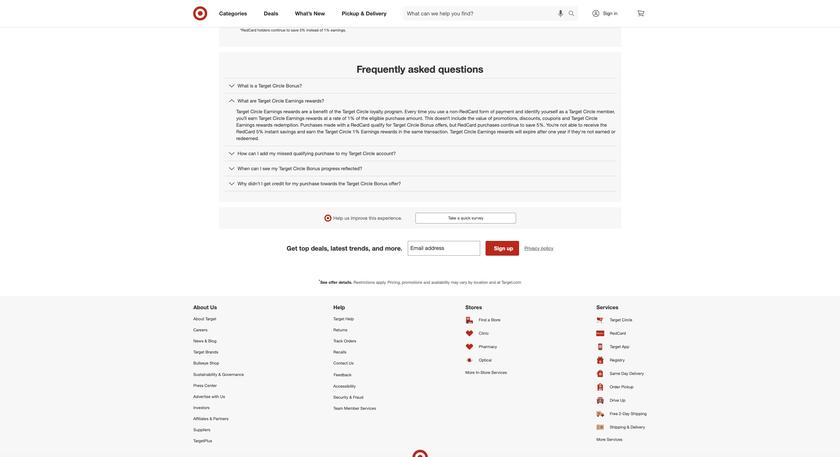 Task type: locate. For each thing, give the bounding box(es) containing it.
i for get
[[262, 181, 263, 186]]

a right find
[[488, 318, 490, 323]]

1 vertical spatial with
[[212, 395, 219, 400]]

score earnings by completing a bonus or earn 1% when you shop*
[[240, 8, 346, 21]]

0 horizontal spatial us
[[210, 304, 217, 311]]

promotions,
[[494, 115, 519, 121]]

in right 'it'
[[614, 10, 618, 16]]

redcard up redeemed.
[[236, 129, 255, 134]]

a left benefit
[[310, 109, 312, 114]]

0 horizontal spatial savings
[[280, 129, 296, 134]]

the right towards
[[339, 181, 345, 186]]

track orders
[[334, 339, 356, 344]]

expire
[[523, 129, 536, 134]]

0 horizontal spatial 5%
[[256, 129, 263, 134]]

1 vertical spatial at
[[497, 280, 501, 285]]

0 vertical spatial delivery
[[366, 10, 387, 17]]

are down is
[[250, 98, 257, 104]]

0 horizontal spatial in
[[399, 129, 402, 134]]

shipping up shipping & delivery
[[631, 412, 647, 417]]

day right free
[[623, 412, 630, 417]]

didn't
[[248, 181, 260, 186]]

continue inside target circle earnings rewards are a benefit of the target circle loyalty program. every time you use a non-redcard form of payment and identify yourself as a target circle member, you'll earn target circle earnings rewards at a rate of 1% of the eligible purchase amount. this doesn't include the value of promotions, discounts, coupons and target circle earnings rewards redemption. purchases made with a redcard qualify for target circle bonus offers, but redcard purchases continue to save 5%. you're not able to receive the redcard 5% instant savings and earn the target circle 1% earnings rewards in the same transaction. target circle earnings rewards will expire after one year if they're not earned or redeemed.
[[501, 122, 519, 128]]

0 vertical spatial can
[[499, 8, 507, 14]]

1 vertical spatial sign
[[494, 245, 506, 252]]

5% left the 'instant'
[[256, 129, 263, 134]]

2 horizontal spatial us
[[349, 361, 354, 366]]

you inside score earnings by completing a bonus or earn 1% when you shop*
[[289, 15, 297, 21]]

services inside more in-store services link
[[492, 370, 507, 375]]

promotions
[[402, 280, 423, 285]]

& left fraud at left bottom
[[350, 395, 352, 400]]

1 vertical spatial can
[[249, 151, 256, 156]]

pickup up earnings.
[[342, 10, 359, 17]]

1 horizontal spatial in
[[614, 10, 618, 16]]

a inside take a quick survey button
[[458, 216, 460, 221]]

2 what from the top
[[238, 98, 249, 104]]

help left the us
[[334, 215, 343, 221]]

offers,
[[435, 122, 448, 128]]

rewards up redemption.
[[284, 109, 300, 114]]

sign
[[604, 10, 613, 16], [494, 245, 506, 252]]

help for help us improve this experience.
[[334, 215, 343, 221]]

0 horizontal spatial are
[[250, 98, 257, 104]]

store for in-
[[481, 370, 491, 375]]

more down shipping & delivery link
[[597, 438, 606, 443]]

made
[[324, 122, 336, 128]]

1 horizontal spatial or
[[581, 8, 585, 14]]

my up reflected?
[[341, 151, 348, 156]]

more left in- at the right bottom of the page
[[466, 370, 475, 375]]

qualify
[[371, 122, 385, 128]]

redeemed.
[[236, 135, 259, 141]]

0 vertical spatial in
[[614, 10, 618, 16]]

shipping inside free 2-day shipping link
[[631, 412, 647, 417]]

not up year
[[560, 122, 567, 128]]

1 about from the top
[[193, 304, 209, 311]]

by inside score earnings by completing a bonus or earn 1% when you shop*
[[273, 8, 278, 14]]

1%
[[339, 8, 346, 14], [324, 28, 330, 33], [348, 115, 355, 121], [353, 129, 360, 134]]

savings down redemption.
[[280, 129, 296, 134]]

purchase up later.
[[560, 8, 580, 14]]

us down press center link
[[220, 395, 225, 400]]

not down the receive
[[587, 129, 594, 134]]

0 vertical spatial sign
[[604, 10, 613, 16]]

bonus inside dropdown button
[[374, 181, 388, 186]]

0 vertical spatial savings
[[547, 15, 563, 21]]

0 horizontal spatial shipping
[[610, 425, 626, 430]]

pickup & delivery link
[[336, 6, 395, 21]]

at up made
[[324, 115, 328, 121]]

are down rewards?
[[302, 109, 308, 114]]

apply
[[508, 8, 519, 14]]

1 vertical spatial more
[[597, 438, 606, 443]]

2 horizontal spatial earn
[[328, 8, 338, 14]]

apply.
[[376, 280, 387, 285]]

about target
[[193, 317, 216, 322]]

news & blog
[[193, 339, 217, 344]]

order pickup
[[610, 385, 634, 390]]

categories
[[219, 10, 247, 17]]

of up the purchases
[[488, 115, 492, 121]]

i left see
[[260, 166, 261, 171]]

us for contact us
[[349, 361, 354, 366]]

1 vertical spatial savings
[[280, 129, 296, 134]]

you right how
[[421, 15, 428, 21]]

0 vertical spatial us
[[210, 304, 217, 311]]

same
[[610, 372, 621, 377]]

1 vertical spatial up
[[507, 245, 514, 252]]

the
[[335, 109, 341, 114], [362, 115, 368, 121], [468, 115, 475, 121], [601, 122, 607, 128], [317, 129, 324, 134], [404, 129, 410, 134], [339, 181, 345, 186]]

2 about from the top
[[193, 317, 204, 322]]

0 vertical spatial i
[[258, 151, 259, 156]]

1 vertical spatial us
[[349, 361, 354, 366]]

0 horizontal spatial continue
[[271, 28, 286, 33]]

about up the careers
[[193, 317, 204, 322]]

store
[[491, 318, 501, 323], [481, 370, 491, 375]]

add inside you can apply them on your next purchase or let it add up for more savings later.
[[597, 8, 605, 14]]

1 horizontal spatial shipping
[[631, 412, 647, 417]]

1 horizontal spatial add
[[597, 8, 605, 14]]

restrictions
[[354, 280, 375, 285]]

1 vertical spatial continue
[[501, 122, 519, 128]]

1 horizontal spatial more
[[597, 438, 606, 443]]

0 horizontal spatial not
[[560, 122, 567, 128]]

0 horizontal spatial at
[[324, 115, 328, 121]]

0 vertical spatial by
[[273, 8, 278, 14]]

can inside when can i see my target circle bonus progress reflected? "dropdown button"
[[251, 166, 259, 171]]

what is a target circle bonus? button
[[224, 78, 616, 93]]

2 your from the left
[[539, 8, 548, 14]]

1 vertical spatial help
[[334, 304, 345, 311]]

0 vertical spatial earn
[[328, 8, 338, 14]]

your
[[391, 8, 400, 14], [539, 8, 548, 14]]

add right 'it'
[[597, 8, 605, 14]]

earn inside score earnings by completing a bonus or earn 1% when you shop*
[[328, 8, 338, 14]]

2 horizontal spatial bonus
[[421, 122, 434, 128]]

0 horizontal spatial more
[[466, 370, 475, 375]]

in left same
[[399, 129, 402, 134]]

1 horizontal spatial at
[[497, 280, 501, 285]]

0 horizontal spatial up
[[507, 245, 514, 252]]

2 vertical spatial us
[[220, 395, 225, 400]]

5%.
[[537, 122, 545, 128]]

1 vertical spatial earn
[[248, 115, 257, 121]]

more
[[535, 15, 545, 21]]

i right how
[[258, 151, 259, 156]]

a up the shop*
[[305, 8, 307, 14]]

press
[[193, 383, 203, 388]]

sign left privacy
[[494, 245, 506, 252]]

purchase for let
[[560, 8, 580, 14]]

& down bullseye shop link on the left
[[219, 372, 221, 377]]

store right find
[[491, 318, 501, 323]]

and left the availability
[[424, 280, 430, 285]]

1 horizontal spatial your
[[539, 8, 548, 14]]

0 vertical spatial with
[[337, 122, 346, 128]]

of up the rate
[[329, 109, 333, 114]]

sustainability
[[193, 372, 217, 377]]

sign for sign in
[[604, 10, 613, 16]]

target inside check for your available target circle earnings & choose how you redeem.
[[421, 8, 434, 14]]

get
[[264, 181, 271, 186]]

0 horizontal spatial add
[[260, 151, 268, 156]]

1 vertical spatial add
[[260, 151, 268, 156]]

by right the vary at the right
[[469, 280, 473, 285]]

& left you
[[468, 8, 471, 14]]

& for sustainability & governance
[[219, 372, 221, 377]]

services down fraud at left bottom
[[361, 406, 376, 411]]

1 horizontal spatial bonus
[[374, 181, 388, 186]]

what's new
[[295, 10, 325, 17]]

what up you'll
[[238, 98, 249, 104]]

delivery inside 'link'
[[366, 10, 387, 17]]

day right the same
[[622, 372, 629, 377]]

& inside 'link'
[[361, 10, 365, 17]]

my left missed
[[269, 151, 276, 156]]

1 vertical spatial bonus
[[307, 166, 320, 171]]

bonus down this
[[421, 122, 434, 128]]

redcard
[[460, 109, 478, 114], [351, 122, 370, 128], [458, 122, 477, 128], [236, 129, 255, 134], [610, 331, 626, 336]]

&
[[468, 8, 471, 14], [361, 10, 365, 17], [205, 339, 207, 344], [219, 372, 221, 377], [350, 395, 352, 400], [210, 417, 212, 422], [627, 425, 630, 430]]

you for redeem.
[[421, 15, 428, 21]]

rewards up 'purchases'
[[306, 115, 323, 121]]

purchase down program.
[[386, 115, 405, 121]]

redcard down include
[[458, 122, 477, 128]]

what left is
[[238, 83, 249, 88]]

5% left instead
[[300, 28, 306, 33]]

save
[[291, 28, 299, 33], [526, 122, 536, 128]]

1 vertical spatial about
[[193, 317, 204, 322]]

about inside about target link
[[193, 317, 204, 322]]

can inside you can apply them on your next purchase or let it add up for more savings later.
[[499, 8, 507, 14]]

0 vertical spatial pickup
[[342, 10, 359, 17]]

with
[[337, 122, 346, 128], [212, 395, 219, 400]]

0 horizontal spatial store
[[481, 370, 491, 375]]

more for more services
[[597, 438, 606, 443]]

shipping inside shipping & delivery link
[[610, 425, 626, 430]]

track orders link
[[334, 336, 376, 347]]

the left same
[[404, 129, 410, 134]]

shipping up 'more services' link
[[610, 425, 626, 430]]

delivery left "choose"
[[366, 10, 387, 17]]

investors
[[193, 406, 210, 411]]

2 vertical spatial bonus
[[374, 181, 388, 186]]

or left let
[[581, 8, 585, 14]]

up left privacy
[[507, 245, 514, 252]]

more services
[[597, 438, 623, 443]]

2 vertical spatial delivery
[[631, 425, 645, 430]]

1 vertical spatial day
[[623, 412, 630, 417]]

1 vertical spatial save
[[526, 122, 536, 128]]

progress
[[322, 166, 340, 171]]

your inside check for your available target circle earnings & choose how you redeem.
[[391, 8, 400, 14]]

team member services link
[[334, 403, 376, 414]]

1% inside score earnings by completing a bonus or earn 1% when you shop*
[[339, 8, 346, 14]]

target circle link
[[597, 314, 647, 327]]

can inside how can i add my missed qualifying purchase to my target circle account? dropdown button
[[249, 151, 256, 156]]

accessibility
[[334, 384, 356, 389]]

store down optical link on the bottom right of page
[[481, 370, 491, 375]]

top
[[299, 245, 309, 252]]

to inside dropdown button
[[336, 151, 340, 156]]

circle inside "dropdown button"
[[293, 166, 305, 171]]

0 horizontal spatial sign
[[494, 245, 506, 252]]

accessibility link
[[334, 381, 376, 392]]

1 vertical spatial 5%
[[256, 129, 263, 134]]

a inside what is a target circle bonus? dropdown button
[[255, 83, 257, 88]]

0 horizontal spatial or
[[323, 8, 327, 14]]

sign in link
[[586, 6, 628, 21]]

target circle earnings rewards are a benefit of the target circle loyalty program. every time you use a non-redcard form of payment and identify yourself as a target circle member, you'll earn target circle earnings rewards at a rate of 1% of the eligible purchase amount. this doesn't include the value of promotions, discounts, coupons and target circle earnings rewards redemption. purchases made with a redcard qualify for target circle bonus offers, but redcard purchases continue to save 5%. you're not able to receive the redcard 5% instant savings and earn the target circle 1% earnings rewards in the same transaction. target circle earnings rewards will expire after one year if they're not earned or redeemed.
[[236, 109, 616, 141]]

& for pickup & delivery
[[361, 10, 365, 17]]

1 horizontal spatial save
[[526, 122, 536, 128]]

to up will
[[521, 122, 525, 128]]

can right how
[[249, 151, 256, 156]]

to
[[287, 28, 290, 33], [521, 122, 525, 128], [579, 122, 583, 128], [336, 151, 340, 156]]

1 horizontal spatial 5%
[[300, 28, 306, 33]]

up down them
[[521, 15, 526, 21]]

bonus inside "dropdown button"
[[307, 166, 320, 171]]

account?
[[376, 151, 396, 156]]

add up see
[[260, 151, 268, 156]]

about for about us
[[193, 304, 209, 311]]

0 horizontal spatial save
[[291, 28, 299, 33]]

1 horizontal spatial savings
[[547, 15, 563, 21]]

a inside "find a store" link
[[488, 318, 490, 323]]

0 vertical spatial are
[[250, 98, 257, 104]]

frequently
[[357, 63, 406, 75]]

& for news & blog
[[205, 339, 207, 344]]

bonus
[[308, 8, 321, 14]]

0 vertical spatial more
[[466, 370, 475, 375]]

0 vertical spatial save
[[291, 28, 299, 33]]

2 horizontal spatial or
[[612, 129, 616, 134]]

1 horizontal spatial continue
[[501, 122, 519, 128]]

1 vertical spatial shipping
[[610, 425, 626, 430]]

0 vertical spatial at
[[324, 115, 328, 121]]

shop*
[[298, 15, 310, 21]]

0 horizontal spatial by
[[273, 8, 278, 14]]

optical
[[479, 358, 492, 363]]

0 horizontal spatial bonus
[[307, 166, 320, 171]]

with inside target circle earnings rewards are a benefit of the target circle loyalty program. every time you use a non-redcard form of payment and identify yourself as a target circle member, you'll earn target circle earnings rewards at a rate of 1% of the eligible purchase amount. this doesn't include the value of promotions, discounts, coupons and target circle earnings rewards redemption. purchases made with a redcard qualify for target circle bonus offers, but redcard purchases continue to save 5%. you're not able to receive the redcard 5% instant savings and earn the target circle 1% earnings rewards in the same transaction. target circle earnings rewards will expire after one year if they're not earned or redeemed.
[[337, 122, 346, 128]]

with down the rate
[[337, 122, 346, 128]]

governance
[[222, 372, 244, 377]]

your up "choose"
[[391, 8, 400, 14]]

target inside "dropdown button"
[[279, 166, 292, 171]]

delivery down free 2-day shipping
[[631, 425, 645, 430]]

you inside check for your available target circle earnings & choose how you redeem.
[[421, 15, 428, 21]]

delivery for shipping & delivery
[[631, 425, 645, 430]]

1 vertical spatial store
[[481, 370, 491, 375]]

find a store link
[[466, 314, 507, 327]]

0 vertical spatial about
[[193, 304, 209, 311]]

partners
[[213, 417, 229, 422]]

0 vertical spatial add
[[597, 8, 605, 14]]

savings inside target circle earnings rewards are a benefit of the target circle loyalty program. every time you use a non-redcard form of payment and identify yourself as a target circle member, you'll earn target circle earnings rewards at a rate of 1% of the eligible purchase amount. this doesn't include the value of promotions, discounts, coupons and target circle earnings rewards redemption. purchases made with a redcard qualify for target circle bonus offers, but redcard purchases continue to save 5%. you're not able to receive the redcard 5% instant savings and earn the target circle 1% earnings rewards in the same transaction. target circle earnings rewards will expire after one year if they're not earned or redeemed.
[[280, 129, 296, 134]]

savings down next
[[547, 15, 563, 21]]

trends,
[[349, 245, 370, 252]]

0 vertical spatial store
[[491, 318, 501, 323]]

& inside "link"
[[350, 395, 352, 400]]

2 vertical spatial can
[[251, 166, 259, 171]]

your up more
[[539, 8, 548, 14]]

affiliates & partners link
[[193, 414, 244, 425]]

a right is
[[255, 83, 257, 88]]

at inside * see offer details. restrictions apply. pricing, promotions and availability may vary by location and at target.com
[[497, 280, 501, 285]]

get top deals, latest trends, and more.
[[287, 245, 403, 252]]

delivery up the 'order pickup' on the bottom of the page
[[630, 372, 644, 377]]

or
[[323, 8, 327, 14], [581, 8, 585, 14], [612, 129, 616, 134]]

save down the shop*
[[291, 28, 299, 33]]

1 vertical spatial in
[[399, 129, 402, 134]]

or inside target circle earnings rewards are a benefit of the target circle loyalty program. every time you use a non-redcard form of payment and identify yourself as a target circle member, you'll earn target circle earnings rewards at a rate of 1% of the eligible purchase amount. this doesn't include the value of promotions, discounts, coupons and target circle earnings rewards redemption. purchases made with a redcard qualify for target circle bonus offers, but redcard purchases continue to save 5%. you're not able to receive the redcard 5% instant savings and earn the target circle 1% earnings rewards in the same transaction. target circle earnings rewards will expire after one year if they're not earned or redeemed.
[[612, 129, 616, 134]]

1 vertical spatial by
[[469, 280, 473, 285]]

offer?
[[389, 181, 401, 186]]

a right made
[[347, 122, 350, 128]]

services down optical link on the bottom right of page
[[492, 370, 507, 375]]

help up target help
[[334, 304, 345, 311]]

services inside 'more services' link
[[607, 438, 623, 443]]

1 horizontal spatial store
[[491, 318, 501, 323]]

as
[[559, 109, 564, 114]]

instant
[[265, 129, 279, 134]]

what's new link
[[289, 6, 334, 21]]

redemption.
[[274, 122, 299, 128]]

1 horizontal spatial pickup
[[622, 385, 634, 390]]

with down press center link
[[212, 395, 219, 400]]

1 horizontal spatial are
[[302, 109, 308, 114]]

pickup
[[342, 10, 359, 17], [622, 385, 634, 390]]

of left "eligible"
[[356, 115, 360, 121]]

1 horizontal spatial us
[[220, 395, 225, 400]]

for
[[384, 8, 390, 14], [528, 15, 533, 21], [386, 122, 392, 128], [285, 181, 291, 186]]

search button
[[566, 6, 582, 22]]

availability
[[432, 280, 450, 285]]

search
[[566, 11, 582, 17]]

us right contact
[[349, 361, 354, 366]]

1 vertical spatial delivery
[[630, 372, 644, 377]]

continue down when
[[271, 28, 286, 33]]

1 what from the top
[[238, 83, 249, 88]]

team member services
[[334, 406, 376, 411]]

you up this
[[428, 109, 436, 114]]

i left get
[[262, 181, 263, 186]]

shipping & delivery link
[[597, 421, 647, 434]]

you down completing
[[289, 15, 297, 21]]

help up returns link
[[346, 317, 354, 322]]

you
[[289, 15, 297, 21], [421, 15, 428, 21], [428, 109, 436, 114]]

2 vertical spatial i
[[262, 181, 263, 186]]

by inside * see offer details. restrictions apply. pricing, promotions and availability may vary by location and at target.com
[[469, 280, 473, 285]]

i
[[258, 151, 259, 156], [260, 166, 261, 171], [262, 181, 263, 186]]

1 horizontal spatial sign
[[604, 10, 613, 16]]

able
[[568, 122, 577, 128]]

this
[[425, 115, 434, 121]]

earn down 'purchases'
[[307, 129, 316, 134]]

None text field
[[408, 241, 480, 256]]

at left target.com on the bottom right
[[497, 280, 501, 285]]

about target link
[[193, 314, 244, 325]]

eligible
[[370, 115, 384, 121]]

of right instead
[[320, 28, 323, 33]]

earn right new
[[328, 8, 338, 14]]

0 vertical spatial what
[[238, 83, 249, 88]]

check for your available target circle earnings & choose how you redeem.
[[369, 8, 471, 21]]

1 horizontal spatial with
[[337, 122, 346, 128]]

i inside "dropdown button"
[[260, 166, 261, 171]]

by up when
[[273, 8, 278, 14]]

services down shipping & delivery link
[[607, 438, 623, 443]]

if
[[568, 129, 570, 134]]

bonus left "offer?"
[[374, 181, 388, 186]]

1 vertical spatial i
[[260, 166, 261, 171]]

sign up button
[[486, 241, 519, 256]]

save inside target circle earnings rewards are a benefit of the target circle loyalty program. every time you use a non-redcard form of payment and identify yourself as a target circle member, you'll earn target circle earnings rewards at a rate of 1% of the eligible purchase amount. this doesn't include the value of promotions, discounts, coupons and target circle earnings rewards redemption. purchases made with a redcard qualify for target circle bonus offers, but redcard purchases continue to save 5%. you're not able to receive the redcard 5% instant savings and earn the target circle 1% earnings rewards in the same transaction. target circle earnings rewards will expire after one year if they're not earned or redeemed.
[[526, 122, 536, 128]]

are inside target circle earnings rewards are a benefit of the target circle loyalty program. every time you use a non-redcard form of payment and identify yourself as a target circle member, you'll earn target circle earnings rewards at a rate of 1% of the eligible purchase amount. this doesn't include the value of promotions, discounts, coupons and target circle earnings rewards redemption. purchases made with a redcard qualify for target circle bonus offers, but redcard purchases continue to save 5%. you're not able to receive the redcard 5% instant savings and earn the target circle 1% earnings rewards in the same transaction. target circle earnings rewards will expire after one year if they're not earned or redeemed.
[[302, 109, 308, 114]]

1 vertical spatial not
[[587, 129, 594, 134]]

for right credit on the left top of page
[[285, 181, 291, 186]]

1 vertical spatial pickup
[[622, 385, 634, 390]]

purchase inside you can apply them on your next purchase or let it add up for more savings later.
[[560, 8, 580, 14]]

1 your from the left
[[391, 8, 400, 14]]

can right you
[[499, 8, 507, 14]]

0 horizontal spatial your
[[391, 8, 400, 14]]

a right the take
[[458, 216, 460, 221]]

0 horizontal spatial pickup
[[342, 10, 359, 17]]

for inside dropdown button
[[285, 181, 291, 186]]

sign inside button
[[494, 245, 506, 252]]



Task type: describe. For each thing, give the bounding box(es) containing it.
news
[[193, 339, 204, 344]]

in-
[[476, 370, 481, 375]]

quick
[[461, 216, 471, 221]]

are inside dropdown button
[[250, 98, 257, 104]]

or inside you can apply them on your next purchase or let it add up for more savings later.
[[581, 8, 585, 14]]

more for more in-store services
[[466, 370, 475, 375]]

rate
[[333, 115, 341, 121]]

clinic link
[[466, 327, 507, 341]]

the up the earned
[[601, 122, 607, 128]]

What can we help you find? suggestions appear below search field
[[403, 6, 570, 21]]

reflected?
[[341, 166, 363, 171]]

location
[[474, 280, 488, 285]]

returns
[[334, 328, 348, 333]]

later.
[[564, 15, 574, 21]]

target: expect more. pay less. image
[[326, 447, 515, 458]]

a right use
[[446, 109, 449, 114]]

can for how
[[249, 151, 256, 156]]

and right location
[[489, 280, 496, 285]]

what for what is a target circle bonus?
[[238, 83, 249, 88]]

earnings inside what are target circle earnings rewards? dropdown button
[[285, 98, 304, 104]]

returns link
[[334, 325, 376, 336]]

my down the when can i see my target circle bonus progress reflected?
[[292, 181, 299, 186]]

sign for sign up
[[494, 245, 506, 252]]

circle inside check for your available target circle earnings & choose how you redeem.
[[435, 8, 447, 14]]

help for help
[[334, 304, 345, 311]]

see
[[320, 280, 328, 285]]

about us
[[193, 304, 217, 311]]

services inside team member services link
[[361, 406, 376, 411]]

get
[[287, 245, 298, 252]]

purchase for the
[[300, 181, 319, 186]]

investors link
[[193, 403, 244, 414]]

deals
[[264, 10, 278, 17]]

target help
[[334, 317, 354, 322]]

available
[[402, 8, 420, 14]]

shipping & delivery
[[610, 425, 645, 430]]

more in-store services link
[[466, 367, 507, 378]]

a right the as
[[566, 109, 568, 114]]

free 2-day shipping link
[[597, 408, 647, 421]]

us
[[345, 215, 350, 221]]

the inside dropdown button
[[339, 181, 345, 186]]

what are target circle earnings rewards? button
[[224, 93, 616, 108]]

a left the rate
[[329, 115, 332, 121]]

year
[[558, 129, 567, 134]]

amount.
[[406, 115, 424, 121]]

redcard up target app
[[610, 331, 626, 336]]

& inside check for your available target circle earnings & choose how you redeem.
[[468, 8, 471, 14]]

coupons
[[543, 115, 561, 121]]

optical link
[[466, 354, 507, 367]]

redeem.
[[430, 15, 447, 21]]

payment
[[496, 109, 514, 114]]

latest
[[331, 245, 348, 252]]

security
[[334, 395, 348, 400]]

when
[[238, 166, 250, 171]]

target circle
[[610, 318, 633, 323]]

redcard left qualify
[[351, 122, 370, 128]]

policy
[[541, 246, 554, 251]]

more in-store services
[[466, 370, 507, 375]]

targetplus
[[193, 439, 212, 444]]

and up discounts,
[[516, 109, 524, 114]]

press center link
[[193, 380, 244, 392]]

more services link
[[597, 434, 647, 446]]

qualifying
[[294, 151, 314, 156]]

why
[[238, 181, 247, 186]]

0 vertical spatial not
[[560, 122, 567, 128]]

is
[[250, 83, 253, 88]]

credit
[[272, 181, 284, 186]]

sign in
[[604, 10, 618, 16]]

frequently asked questions
[[357, 63, 484, 75]]

i for add
[[258, 151, 259, 156]]

to up they're
[[579, 122, 583, 128]]

survey
[[472, 216, 484, 221]]

you inside target circle earnings rewards are a benefit of the target circle loyalty program. every time you use a non-redcard form of payment and identify yourself as a target circle member, you'll earn target circle earnings rewards at a rate of 1% of the eligible purchase amount. this doesn't include the value of promotions, discounts, coupons and target circle earnings rewards redemption. purchases made with a redcard qualify for target circle bonus offers, but redcard purchases continue to save 5%. you're not able to receive the redcard 5% instant savings and earn the target circle 1% earnings rewards in the same transaction. target circle earnings rewards will expire after one year if they're not earned or redeemed.
[[428, 109, 436, 114]]

for inside check for your available target circle earnings & choose how you redeem.
[[384, 8, 390, 14]]

& for security & fraud
[[350, 395, 352, 400]]

bonus inside target circle earnings rewards are a benefit of the target circle loyalty program. every time you use a non-redcard form of payment and identify yourself as a target circle member, you'll earn target circle earnings rewards at a rate of 1% of the eligible purchase amount. this doesn't include the value of promotions, discounts, coupons and target circle earnings rewards redemption. purchases made with a redcard qualify for target circle bonus offers, but redcard purchases continue to save 5%. you're not able to receive the redcard 5% instant savings and earn the target circle 1% earnings rewards in the same transaction. target circle earnings rewards will expire after one year if they're not earned or redeemed.
[[421, 122, 434, 128]]

sign up
[[494, 245, 514, 252]]

*redcard holders continue to save 5% instead of 1% earnings.
[[240, 28, 346, 33]]

instead
[[307, 28, 319, 33]]

add inside dropdown button
[[260, 151, 268, 156]]

transaction. target
[[424, 129, 463, 134]]

time
[[418, 109, 427, 114]]

earnings inside check for your available target circle earnings & choose how you redeem.
[[449, 8, 467, 14]]

non-
[[450, 109, 460, 114]]

what for what are target circle earnings rewards?
[[238, 98, 249, 104]]

blog
[[208, 339, 217, 344]]

rewards up the 'instant'
[[256, 122, 273, 128]]

or inside score earnings by completing a bonus or earn 1% when you shop*
[[323, 8, 327, 14]]

& for shipping & delivery
[[627, 425, 630, 430]]

every
[[405, 109, 417, 114]]

0 vertical spatial day
[[622, 372, 629, 377]]

2 vertical spatial earn
[[307, 129, 316, 134]]

orders
[[344, 339, 356, 344]]

0 horizontal spatial with
[[212, 395, 219, 400]]

free 2-day shipping
[[610, 412, 647, 417]]

shop
[[210, 361, 219, 366]]

the left "value"
[[468, 115, 475, 121]]

services up the "target circle" on the bottom of page
[[597, 304, 619, 311]]

pricing,
[[388, 280, 401, 285]]

2 vertical spatial help
[[346, 317, 354, 322]]

at inside target circle earnings rewards are a benefit of the target circle loyalty program. every time you use a non-redcard form of payment and identify yourself as a target circle member, you'll earn target circle earnings rewards at a rate of 1% of the eligible purchase amount. this doesn't include the value of promotions, discounts, coupons and target circle earnings rewards redemption. purchases made with a redcard qualify for target circle bonus offers, but redcard purchases continue to save 5%. you're not able to receive the redcard 5% instant savings and earn the target circle 1% earnings rewards in the same transaction. target circle earnings rewards will expire after one year if they're not earned or redeemed.
[[324, 115, 328, 121]]

your inside you can apply them on your next purchase or let it add up for more savings later.
[[539, 8, 548, 14]]

up inside you can apply them on your next purchase or let it add up for more savings later.
[[521, 15, 526, 21]]

can for when
[[251, 166, 259, 171]]

delivery for same day delivery
[[630, 372, 644, 377]]

track
[[334, 339, 343, 344]]

one
[[549, 129, 556, 134]]

of right the rate
[[342, 115, 347, 121]]

they're
[[572, 129, 586, 134]]

but
[[450, 122, 457, 128]]

what is a target circle bonus?
[[238, 83, 302, 88]]

value
[[476, 115, 487, 121]]

0 horizontal spatial earn
[[248, 115, 257, 121]]

same day delivery link
[[597, 367, 647, 381]]

the up the rate
[[335, 109, 341, 114]]

store for a
[[491, 318, 501, 323]]

1 horizontal spatial not
[[587, 129, 594, 134]]

for inside you can apply them on your next purchase or let it add up for more savings later.
[[528, 15, 533, 21]]

rewards?
[[305, 98, 324, 104]]

in inside target circle earnings rewards are a benefit of the target circle loyalty program. every time you use a non-redcard form of payment and identify yourself as a target circle member, you'll earn target circle earnings rewards at a rate of 1% of the eligible purchase amount. this doesn't include the value of promotions, discounts, coupons and target circle earnings rewards redemption. purchases made with a redcard qualify for target circle bonus offers, but redcard purchases continue to save 5%. you're not able to receive the redcard 5% instant savings and earn the target circle 1% earnings rewards in the same transaction. target circle earnings rewards will expire after one year if they're not earned or redeemed.
[[399, 129, 402, 134]]

bullseye
[[193, 361, 209, 366]]

i for see
[[260, 166, 261, 171]]

it
[[593, 8, 595, 14]]

for inside target circle earnings rewards are a benefit of the target circle loyalty program. every time you use a non-redcard form of payment and identify yourself as a target circle member, you'll earn target circle earnings rewards at a rate of 1% of the eligible purchase amount. this doesn't include the value of promotions, discounts, coupons and target circle earnings rewards redemption. purchases made with a redcard qualify for target circle bonus offers, but redcard purchases continue to save 5%. you're not able to receive the redcard 5% instant savings and earn the target circle 1% earnings rewards in the same transaction. target circle earnings rewards will expire after one year if they're not earned or redeemed.
[[386, 122, 392, 128]]

*redcard
[[240, 28, 257, 33]]

next
[[550, 8, 559, 14]]

the down 'purchases'
[[317, 129, 324, 134]]

a inside score earnings by completing a bonus or earn 1% when you shop*
[[305, 8, 307, 14]]

purchase for my
[[315, 151, 335, 156]]

to down when
[[287, 28, 290, 33]]

and left more.
[[372, 245, 384, 252]]

pickup inside order pickup link
[[622, 385, 634, 390]]

advertise with us
[[193, 395, 225, 400]]

us for about us
[[210, 304, 217, 311]]

rewards left will
[[497, 129, 514, 134]]

the left "eligible"
[[362, 115, 368, 121]]

you for shop*
[[289, 15, 297, 21]]

rewards down qualify
[[381, 129, 397, 134]]

earnings
[[254, 8, 272, 14]]

brands
[[206, 350, 218, 355]]

let
[[586, 8, 592, 14]]

redcard up include
[[460, 109, 478, 114]]

details.
[[339, 280, 353, 285]]

target brands link
[[193, 347, 244, 358]]

deals,
[[311, 245, 329, 252]]

and down 'purchases'
[[297, 129, 305, 134]]

5% inside target circle earnings rewards are a benefit of the target circle loyalty program. every time you use a non-redcard form of payment and identify yourself as a target circle member, you'll earn target circle earnings rewards at a rate of 1% of the eligible purchase amount. this doesn't include the value of promotions, discounts, coupons and target circle earnings rewards redemption. purchases made with a redcard qualify for target circle bonus offers, but redcard purchases continue to save 5%. you're not able to receive the redcard 5% instant savings and earn the target circle 1% earnings rewards in the same transaction. target circle earnings rewards will expire after one year if they're not earned or redeemed.
[[256, 129, 263, 134]]

up inside button
[[507, 245, 514, 252]]

targetplus link
[[193, 436, 244, 447]]

them
[[521, 8, 531, 14]]

stores
[[466, 304, 482, 311]]

my inside "dropdown button"
[[272, 166, 278, 171]]

bonus?
[[286, 83, 302, 88]]

you'll
[[236, 115, 247, 121]]

security & fraud
[[334, 395, 364, 400]]

of right the form
[[491, 109, 495, 114]]

about for about target
[[193, 317, 204, 322]]

how can i add my missed qualifying purchase to my target circle account? button
[[224, 146, 616, 161]]

0 vertical spatial continue
[[271, 28, 286, 33]]

& for affiliates & partners
[[210, 417, 212, 422]]

purchase inside target circle earnings rewards are a benefit of the target circle loyalty program. every time you use a non-redcard form of payment and identify yourself as a target circle member, you'll earn target circle earnings rewards at a rate of 1% of the eligible purchase amount. this doesn't include the value of promotions, discounts, coupons and target circle earnings rewards redemption. purchases made with a redcard qualify for target circle bonus offers, but redcard purchases continue to save 5%. you're not able to receive the redcard 5% instant savings and earn the target circle 1% earnings rewards in the same transaction. target circle earnings rewards will expire after one year if they're not earned or redeemed.
[[386, 115, 405, 121]]

0 vertical spatial 5%
[[300, 28, 306, 33]]

delivery for pickup & delivery
[[366, 10, 387, 17]]

how can i add my missed qualifying purchase to my target circle account?
[[238, 151, 396, 156]]

affiliates & partners
[[193, 417, 229, 422]]

and down the as
[[562, 115, 570, 121]]

earnings.
[[331, 28, 346, 33]]

pickup inside pickup & delivery 'link'
[[342, 10, 359, 17]]

bullseye shop
[[193, 361, 219, 366]]

program.
[[385, 109, 404, 114]]

savings inside you can apply them on your next purchase or let it add up for more savings later.
[[547, 15, 563, 21]]

can for you
[[499, 8, 507, 14]]

press center
[[193, 383, 217, 388]]



Task type: vqa. For each thing, say whether or not it's contained in the screenshot.
offer saved button
no



